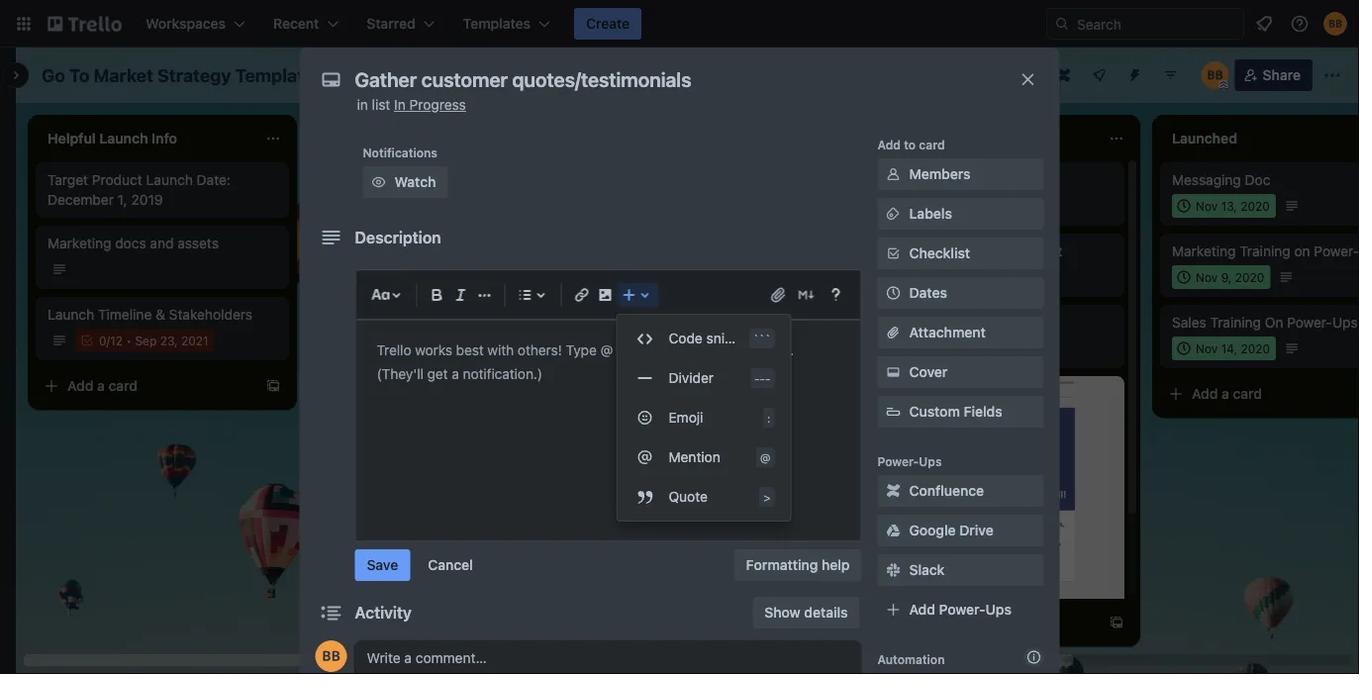Task type: vqa. For each thing, say whether or not it's contained in the screenshot.
Nov 2023
no



Task type: locate. For each thing, give the bounding box(es) containing it.
nov left 14,
[[1196, 342, 1218, 355]]

2 horizontal spatial ups
[[1332, 314, 1358, 331]]

nov inside nov 13, 2020 checkbox
[[1196, 199, 1218, 213]]

Aug 21, 2020 checkbox
[[891, 194, 994, 218]]

ups up confluence
[[919, 454, 942, 468]]

create from template… image
[[546, 335, 562, 350], [265, 378, 281, 394]]

jul 19, 2020
[[915, 270, 983, 284]]

marketing up nov 9, 2020 option
[[1172, 243, 1236, 259]]

1 horizontal spatial on
[[511, 243, 527, 259]]

1 vertical spatial ups
[[919, 454, 942, 468]]

slack
[[909, 562, 945, 578]]

launch timeline & stakeholders link
[[48, 305, 277, 325]]

2 sm image from the top
[[883, 481, 903, 501]]

Nov 14, 2020 checkbox
[[1172, 337, 1276, 360]]

0 for 0 / 12 • sep 23, 2021
[[99, 334, 106, 347]]

code snippet image
[[633, 327, 657, 350]]

ups right on at right
[[1332, 314, 1358, 331]]

add a card button down sep
[[36, 370, 257, 402]]

training for sales
[[1210, 314, 1261, 331]]

None text field
[[345, 61, 998, 97]]

0 vertical spatial /
[[360, 290, 364, 304]]

launch up 2019 on the left top of the page
[[146, 172, 193, 188]]

jul inside checkbox
[[915, 342, 931, 355]]

nov left 13,
[[1196, 199, 1218, 213]]

0 vertical spatial bob builder (bobbuilder40) image
[[1324, 12, 1347, 36]]

2019
[[131, 192, 163, 208]]

0 vertical spatial jul
[[915, 270, 931, 284]]

0 horizontal spatial on
[[454, 172, 470, 188]]

to
[[69, 64, 90, 86]]

sm image left 'aug'
[[883, 204, 903, 224]]

fix alignment issue on /pricing link
[[329, 170, 558, 190]]

add a card down 14,
[[1192, 386, 1262, 402]]

in list in progress
[[357, 97, 466, 113]]

sm image left slack
[[883, 560, 903, 580]]

to
[[904, 138, 916, 151]]

attach and insert link image
[[769, 285, 788, 305]]

/
[[360, 290, 364, 304], [106, 334, 110, 347]]

9,
[[1221, 270, 1232, 284]]

>
[[763, 490, 771, 504]]

1 vertical spatial training
[[1210, 314, 1261, 331]]

open help dialog image
[[824, 283, 848, 307]]

add a card
[[348, 334, 419, 350], [67, 378, 138, 394], [1192, 386, 1262, 402], [911, 614, 981, 631]]

on inside update assorted references on existing marketing pages
[[511, 243, 527, 259]]

workspace visible image
[[372, 67, 387, 83]]

checklist
[[909, 245, 970, 261]]

bob builder (bobbuilder40) image
[[1201, 61, 1229, 89]]

formatting
[[746, 557, 818, 573]]

1 vertical spatial jul
[[915, 342, 931, 355]]

nov inside nov 9, 2020 option
[[1196, 270, 1218, 284]]

0 left 12
[[99, 334, 106, 347]]

2020 for announcement
[[955, 342, 985, 355]]

training
[[1240, 243, 1291, 259], [1210, 314, 1261, 331]]

sm image inside labels link
[[883, 204, 903, 224]]

23, inside checkbox
[[934, 342, 952, 355]]

1 jul from the top
[[915, 270, 931, 284]]

sm image inside 'checklist' link
[[883, 244, 903, 263]]

launch left timeline
[[48, 306, 94, 323]]

1 horizontal spatial ups
[[986, 601, 1012, 618]]

attachment button
[[878, 317, 1044, 348]]

on right issue
[[454, 172, 470, 188]]

0 horizontal spatial /
[[106, 334, 110, 347]]

sm image for cover
[[883, 362, 903, 382]]

drive
[[959, 522, 994, 539]]

card down • at the left of page
[[108, 378, 138, 394]]

Nov 13, 2020 checkbox
[[1172, 194, 1276, 218]]

1 sm image from the top
[[883, 244, 903, 263]]

existing
[[329, 263, 378, 279]]

0 vertical spatial nov
[[1196, 199, 1218, 213]]

0 notifications image
[[1252, 12, 1276, 36]]

/ left text styles icon
[[360, 290, 364, 304]]

1 horizontal spatial 0
[[352, 290, 360, 304]]

add power-ups
[[909, 601, 1012, 618]]

training up nov 9, 2020
[[1240, 243, 1291, 259]]

in
[[357, 97, 368, 113]]

nov inside nov 14, 2020 option
[[1196, 342, 1218, 355]]

Jul 19, 2020 checkbox
[[891, 265, 989, 289]]

target product launch date: december 1, 2019
[[48, 172, 231, 208]]

1 horizontal spatial launch
[[146, 172, 193, 188]]

on for references
[[511, 243, 527, 259]]

jul
[[915, 270, 931, 284], [915, 342, 931, 355]]

sm image down power-ups
[[883, 481, 903, 501]]

date:
[[197, 172, 231, 188]]

1 vertical spatial bob builder (bobbuilder40) image
[[315, 640, 347, 672]]

3 nov from the top
[[1196, 342, 1218, 355]]

add a card up automation
[[911, 614, 981, 631]]

2020 for on
[[1235, 270, 1264, 284]]

issue
[[417, 172, 450, 188]]

messaging doc
[[1172, 172, 1270, 188]]

2 vertical spatial ups
[[986, 601, 1012, 618]]

open information menu image
[[1290, 14, 1310, 34]]

a down nov 14, 2020 option in the right of the page
[[1222, 386, 1229, 402]]

training for marketing
[[1240, 243, 1291, 259]]

1 horizontal spatial create from template… image
[[546, 335, 562, 350]]

description
[[355, 228, 441, 247]]

0 horizontal spatial ups
[[919, 454, 942, 468]]

jul inside option
[[915, 270, 931, 284]]

0 vertical spatial sm image
[[883, 244, 903, 263]]

jul up cover
[[915, 342, 931, 355]]

sm image inside members link
[[883, 164, 903, 184]]

2 vertical spatial nov
[[1196, 342, 1218, 355]]

december
[[48, 192, 114, 208]]

Board name text field
[[32, 59, 324, 91]]

go
[[42, 64, 65, 86]]

show
[[765, 604, 801, 621]]

on down messaging doc link
[[1294, 243, 1310, 259]]

0 horizontal spatial marketing
[[48, 235, 111, 251]]

nov for sales
[[1196, 342, 1218, 355]]

in-app announcement
[[891, 314, 1035, 331]]

0 horizontal spatial 0
[[99, 334, 106, 347]]

aug
[[915, 199, 937, 213]]

marketing down december at left
[[48, 235, 111, 251]]

1 horizontal spatial /
[[360, 290, 364, 304]]

sm image
[[883, 164, 903, 184], [369, 172, 389, 192], [883, 204, 903, 224], [883, 362, 903, 382], [883, 560, 903, 580]]

italic ⌘i image
[[449, 283, 473, 307]]

announcement down dates "button"
[[938, 314, 1035, 331]]

1 vertical spatial /
[[106, 334, 110, 347]]

announcement down labels link
[[965, 243, 1062, 259]]

2020 up cover link
[[955, 342, 985, 355]]

a down 0 / 12 • sep 23, 2021
[[97, 378, 105, 394]]

sm image
[[883, 244, 903, 263], [883, 481, 903, 501], [883, 521, 903, 540]]

bob builder (bobbuilder40) image
[[1324, 12, 1347, 36], [315, 640, 347, 672]]

Main content area, start typing to enter text. text field
[[377, 339, 840, 386]]

menu
[[617, 319, 790, 517]]

ups down "drive"
[[986, 601, 1012, 618]]

add
[[878, 138, 901, 151], [348, 334, 375, 350], [67, 378, 94, 394], [1192, 386, 1218, 402], [909, 601, 935, 618], [911, 614, 937, 631]]

update
[[329, 243, 375, 259]]

marketing
[[48, 235, 111, 251], [1172, 243, 1236, 259], [382, 263, 446, 279]]

show details
[[765, 604, 848, 621]]

•
[[126, 334, 132, 347]]

2020 down 'checklist' link
[[954, 270, 983, 284]]

add a card down 12
[[67, 378, 138, 394]]

marketing docs and assets
[[48, 235, 219, 251]]

sales
[[1172, 314, 1206, 331]]

google drive
[[909, 522, 994, 539]]

social promotion link
[[891, 170, 1113, 190]]

primary element
[[0, 0, 1359, 48]]

1 vertical spatial 0
[[99, 334, 106, 347]]

on up the lists icon at the left
[[511, 243, 527, 259]]

checklist link
[[878, 238, 1044, 269]]

marketing for marketing training on power-
[[1172, 243, 1236, 259]]

sm image left watch
[[369, 172, 389, 192]]

timeline
[[98, 306, 152, 323]]

2 horizontal spatial marketing
[[1172, 243, 1236, 259]]

add a card down text styles icon
[[348, 334, 419, 350]]

sm image for confluence
[[883, 481, 903, 501]]

jul for app
[[915, 342, 931, 355]]

custom fields button
[[878, 402, 1044, 422]]

training up nov 14, 2020
[[1210, 314, 1261, 331]]

2020 right 14,
[[1241, 342, 1270, 355]]

a
[[378, 334, 386, 350], [97, 378, 105, 394], [1222, 386, 1229, 402], [941, 614, 948, 631]]

fix
[[329, 172, 347, 188]]

search image
[[1054, 16, 1070, 32]]

2020 right 21,
[[959, 199, 988, 213]]

2 vertical spatial sm image
[[883, 521, 903, 540]]

power- inside 'link'
[[939, 601, 986, 618]]

1 vertical spatial launch
[[48, 306, 94, 323]]

card down nov 14, 2020
[[1233, 386, 1262, 402]]

3
[[364, 290, 371, 304]]

power-ups
[[878, 454, 942, 468]]

power-
[[1314, 243, 1359, 259], [1287, 314, 1332, 331], [878, 454, 919, 468], [939, 601, 986, 618]]

23, right sep
[[160, 334, 178, 347]]

formatting help link
[[734, 549, 862, 581]]

0 vertical spatial create from template… image
[[546, 335, 562, 350]]

Write a comment text field
[[355, 640, 862, 674]]

marketing training on power-
[[1172, 243, 1359, 259]]

2020
[[959, 199, 988, 213], [1241, 199, 1270, 213], [954, 270, 983, 284], [1235, 270, 1264, 284], [955, 342, 985, 355], [1241, 342, 1270, 355]]

1 horizontal spatial 23,
[[934, 342, 952, 355]]

custom
[[909, 403, 960, 420]]

0 vertical spatial launch
[[146, 172, 193, 188]]

sm image left post
[[883, 244, 903, 263]]

1 vertical spatial sm image
[[883, 481, 903, 501]]

0 vertical spatial 0
[[352, 290, 360, 304]]

image image
[[593, 283, 617, 307]]

add a card button down bold ⌘b image
[[317, 327, 539, 358]]

/ left • at the left of page
[[106, 334, 110, 347]]

references
[[439, 243, 507, 259]]

2 nov from the top
[[1196, 270, 1218, 284]]

notifications
[[363, 146, 438, 159]]

bold ⌘b image
[[425, 283, 449, 307]]

add a card button
[[317, 327, 539, 358], [36, 370, 257, 402], [1160, 378, 1359, 410], [879, 607, 1101, 638]]

23, down attachment
[[934, 342, 952, 355]]

sm image inside watch button
[[369, 172, 389, 192]]

3 sm image from the top
[[883, 521, 903, 540]]

1 vertical spatial create from template… image
[[265, 378, 281, 394]]

and
[[150, 235, 174, 251]]

on
[[454, 172, 470, 188], [511, 243, 527, 259], [1294, 243, 1310, 259]]

2020 right 9,
[[1235, 270, 1264, 284]]

0
[[352, 290, 360, 304], [99, 334, 106, 347]]

show menu image
[[1323, 65, 1342, 85]]

nov left 9,
[[1196, 270, 1218, 284]]

automation
[[878, 652, 945, 666]]

app
[[909, 314, 934, 331]]

jul up dates
[[915, 270, 931, 284]]

assets
[[177, 235, 219, 251]]

sales training on power-ups link
[[1172, 313, 1359, 333]]

0 left 3
[[352, 290, 360, 304]]

0 for 0 / 3
[[352, 290, 360, 304]]

1 horizontal spatial marketing
[[382, 263, 446, 279]]

1 nov from the top
[[1196, 199, 1218, 213]]

update assorted references on existing marketing pages
[[329, 243, 527, 279]]

jul for post
[[915, 270, 931, 284]]

divider
[[669, 370, 714, 386]]

0 vertical spatial ups
[[1332, 314, 1358, 331]]

card
[[919, 138, 945, 151], [390, 334, 419, 350], [108, 378, 138, 394], [1233, 386, 1262, 402], [952, 614, 981, 631]]

sm image left cover
[[883, 362, 903, 382]]

help
[[822, 557, 850, 573]]

2 jul from the top
[[915, 342, 931, 355]]

create from template… image for update assorted references on existing marketing pages
[[546, 335, 562, 350]]

mention
[[669, 449, 720, 465]]

sales training on power-ups
[[1172, 314, 1358, 331]]

sm image left google
[[883, 521, 903, 540]]

0 horizontal spatial create from template… image
[[265, 378, 281, 394]]

marketing for marketing docs and assets
[[48, 235, 111, 251]]

on for issue
[[454, 172, 470, 188]]

add a card button down slack
[[879, 607, 1101, 638]]

stakeholders
[[169, 306, 252, 323]]

code
[[669, 330, 703, 346]]

0 vertical spatial training
[[1240, 243, 1291, 259]]

sm image inside cover link
[[883, 362, 903, 382]]

add inside 'link'
[[909, 601, 935, 618]]

menu containing code snippet
[[617, 319, 790, 517]]

marketing down assorted
[[382, 263, 446, 279]]

1 vertical spatial nov
[[1196, 270, 1218, 284]]

/pricing
[[474, 172, 522, 188]]

progress
[[409, 97, 466, 113]]

sm image down add to card
[[883, 164, 903, 184]]

a up automation
[[941, 614, 948, 631]]

sm image for labels
[[883, 204, 903, 224]]



Task type: describe. For each thing, give the bounding box(es) containing it.
13,
[[1221, 199, 1237, 213]]

in-app announcement link
[[891, 313, 1113, 333]]

jul 23, 2020
[[915, 342, 985, 355]]

in-
[[891, 314, 909, 331]]

/ for 3
[[360, 290, 364, 304]]

on
[[1265, 314, 1283, 331]]

labels
[[909, 205, 952, 222]]

a down text styles icon
[[378, 334, 386, 350]]

2020 for -
[[954, 270, 983, 284]]

ups inside 'link'
[[986, 601, 1012, 618]]

blog post - announcement
[[891, 243, 1062, 259]]

0 / 3
[[352, 290, 371, 304]]

social promotion
[[891, 172, 998, 188]]

create from template… image for marketing docs and assets
[[265, 378, 281, 394]]

add a card button for on
[[317, 327, 539, 358]]

google
[[909, 522, 956, 539]]

nov for messaging
[[1196, 199, 1218, 213]]

/ for 12
[[106, 334, 110, 347]]

create from template… image
[[1109, 615, 1125, 631]]

text styles image
[[369, 283, 392, 307]]

nov 14, 2020
[[1196, 342, 1270, 355]]

2020 right 13,
[[1241, 199, 1270, 213]]

customize views image
[[494, 65, 513, 85]]

messaging
[[1172, 172, 1241, 188]]

editor toolbar toolbar
[[365, 279, 852, 521]]

menu inside editor toolbar toolbar
[[617, 319, 790, 517]]

19,
[[934, 270, 950, 284]]

more formatting image
[[473, 283, 496, 307]]

promotion
[[933, 172, 998, 188]]

in
[[394, 97, 406, 113]]

link image
[[570, 283, 593, 307]]

marketing training on power- link
[[1172, 242, 1359, 261]]

star or unstar board image
[[336, 67, 352, 83]]

2 horizontal spatial on
[[1294, 243, 1310, 259]]

strategy
[[157, 64, 231, 86]]

marketing inside update assorted references on existing marketing pages
[[382, 263, 446, 279]]

0 vertical spatial announcement
[[965, 243, 1062, 259]]

docs
[[115, 235, 146, 251]]

attachment
[[909, 324, 986, 341]]

switch to… image
[[14, 14, 34, 34]]

target
[[48, 172, 88, 188]]

emoji
[[669, 409, 703, 426]]

launch inside target product launch date: december 1, 2019
[[146, 172, 193, 188]]

Search field
[[1070, 9, 1243, 39]]

sm image for watch
[[369, 172, 389, 192]]

cover
[[909, 364, 948, 380]]

cancel button
[[416, 549, 485, 581]]

1 horizontal spatial bob builder (bobbuilder40) image
[[1324, 12, 1347, 36]]

mention image
[[633, 445, 657, 469]]

sm image for slack
[[883, 560, 903, 580]]

:
[[767, 411, 771, 425]]

nov for marketing
[[1196, 270, 1218, 284]]

sep
[[135, 334, 157, 347]]

14,
[[1221, 342, 1237, 355]]

go to market strategy template
[[42, 64, 314, 86]]

members
[[909, 166, 971, 182]]

Nov 9, 2020 checkbox
[[1172, 265, 1270, 289]]

fix alignment issue on /pricing
[[329, 172, 522, 188]]

alignment
[[351, 172, 413, 188]]

21,
[[940, 199, 956, 213]]

save
[[367, 557, 398, 573]]

2020 for on
[[1241, 342, 1270, 355]]

sm image for google drive
[[883, 521, 903, 540]]

emoji image
[[633, 406, 657, 430]]

watch
[[394, 174, 436, 190]]

blog post - announcement link
[[891, 242, 1113, 261]]

social
[[891, 172, 929, 188]]

in progress link
[[394, 97, 466, 113]]

sm image for checklist
[[883, 244, 903, 263]]

list
[[372, 97, 390, 113]]

1,
[[117, 192, 127, 208]]

update assorted references on existing marketing pages link
[[329, 242, 558, 281]]

quote
[[669, 489, 708, 505]]

doc
[[1245, 172, 1270, 188]]

custom fields
[[909, 403, 1002, 420]]

template
[[235, 64, 314, 86]]

create
[[586, 15, 630, 32]]

assorted
[[379, 243, 435, 259]]

Jul 23, 2020 checkbox
[[891, 337, 991, 360]]

0 / 12 • sep 23, 2021
[[99, 334, 208, 347]]

share
[[1263, 67, 1301, 83]]

create button
[[574, 8, 642, 40]]

card down text styles icon
[[390, 334, 419, 350]]

board
[[433, 67, 472, 83]]

aug 21, 2020
[[915, 199, 988, 213]]

power ups image
[[1092, 67, 1107, 83]]

divider image
[[633, 366, 657, 390]]

labels link
[[878, 198, 1044, 230]]

blog
[[891, 243, 920, 259]]

code snippet ```
[[669, 330, 771, 346]]

dates button
[[878, 277, 1044, 309]]

lists image
[[513, 283, 537, 307]]

card right to
[[919, 138, 945, 151]]

market
[[94, 64, 153, 86]]

add a card button down nov 14, 2020
[[1160, 378, 1359, 410]]

formatting help
[[746, 557, 850, 573]]

0 horizontal spatial bob builder (bobbuilder40) image
[[315, 640, 347, 672]]

activity
[[355, 603, 412, 622]]

members link
[[878, 158, 1044, 190]]

12
[[110, 334, 123, 347]]

product
[[92, 172, 142, 188]]

save button
[[355, 549, 410, 581]]

add a card button for assets
[[36, 370, 257, 402]]

add a card button for announcement
[[879, 607, 1101, 638]]

watch button
[[363, 166, 448, 198]]

0 horizontal spatial 23,
[[160, 334, 178, 347]]

confluence
[[909, 483, 984, 499]]

quote image
[[633, 485, 657, 509]]

---
[[754, 371, 771, 385]]

1 vertical spatial announcement
[[938, 314, 1035, 331]]

view markdown image
[[796, 285, 816, 305]]

0 horizontal spatial launch
[[48, 306, 94, 323]]

cover link
[[878, 356, 1044, 388]]

sm image for members
[[883, 164, 903, 184]]

card down "drive"
[[952, 614, 981, 631]]



